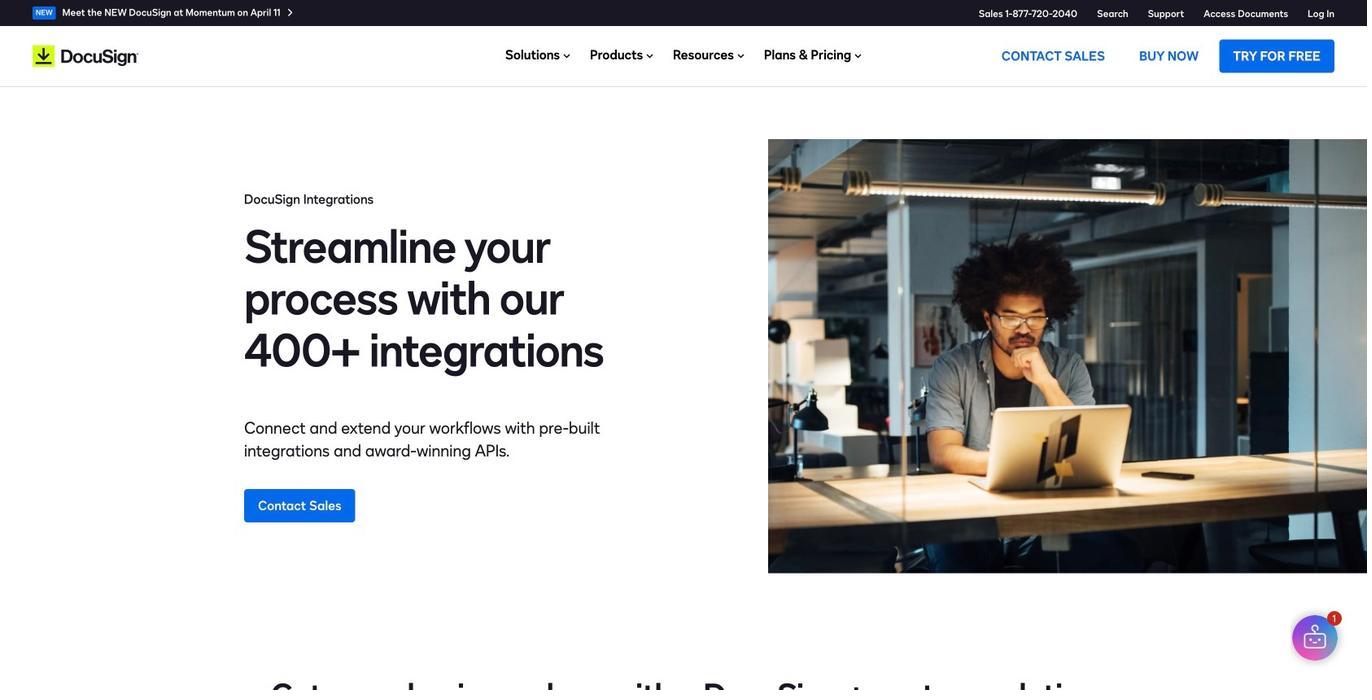 Task type: describe. For each thing, give the bounding box(es) containing it.
men working on a laptop in the office image
[[769, 139, 1368, 573]]



Task type: locate. For each thing, give the bounding box(es) containing it.
resource navigation element
[[0, 0, 1368, 26]]



Task type: vqa. For each thing, say whether or not it's contained in the screenshot.
resource navigation element
yes



